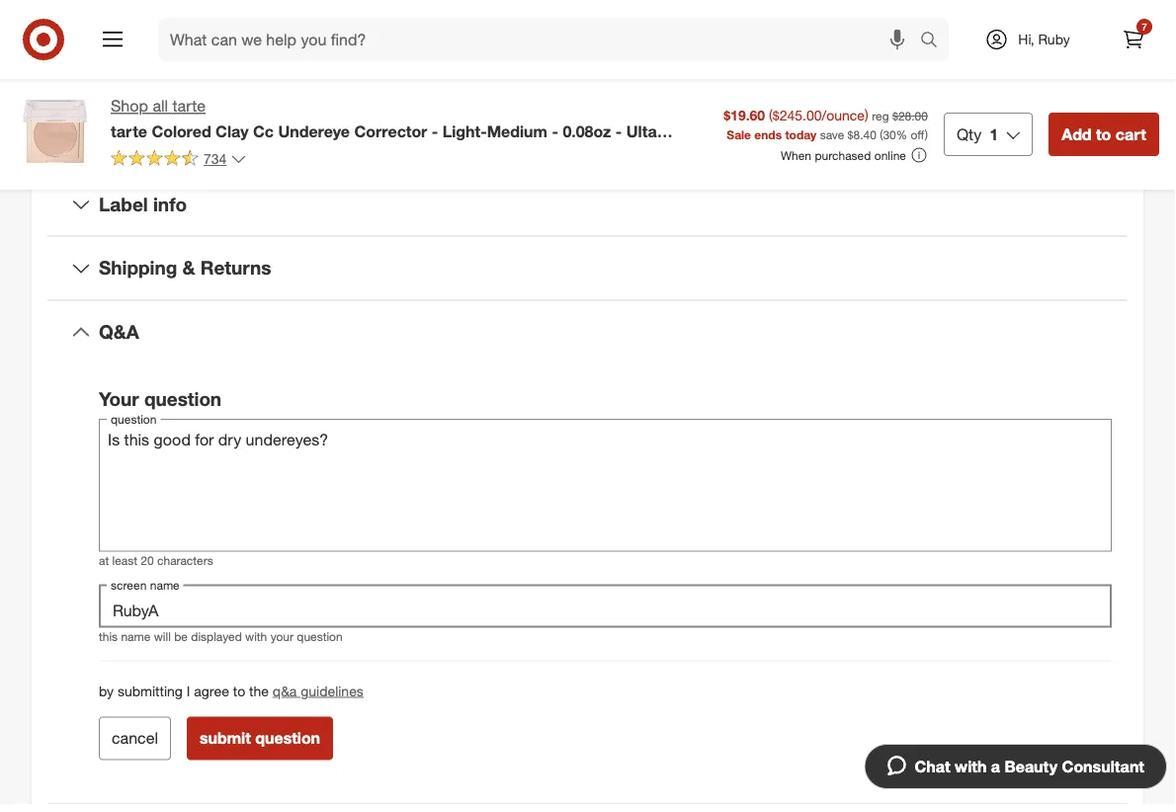 Task type: vqa. For each thing, say whether or not it's contained in the screenshot.
Free shipping * * Exclusions Apply. In stock at  Baton Rouge Siegen Ready within 2 hours with pickup
no



Task type: locate. For each thing, give the bounding box(es) containing it.
inner
[[621, 42, 652, 59]]

submit
[[200, 730, 251, 749]]

1 horizontal spatial your
[[1065, 42, 1091, 59]]

Is this good for dry undereyes? text field
[[99, 420, 1112, 553]]

info
[[153, 193, 187, 216]]

from
[[1032, 22, 1060, 40]]

agree
[[194, 683, 229, 701]]

0 vertical spatial a
[[998, 42, 1005, 59]]

with down undereye
[[968, 42, 994, 59]]

question up q&a guidelines button
[[297, 630, 343, 645]]

the
[[916, 22, 935, 40], [1064, 22, 1084, 40], [716, 42, 736, 59], [249, 683, 269, 701]]

-
[[432, 121, 438, 141], [552, 121, 559, 141], [616, 121, 622, 141]]

for
[[660, 62, 677, 79]]

reg
[[872, 108, 890, 123]]

1 vertical spatial question
[[297, 630, 343, 645]]

q&a button
[[47, 302, 1128, 365]]

a right for at top right
[[681, 62, 688, 79]]

0 vertical spatial &
[[917, 42, 926, 59]]

to up smooth
[[900, 22, 912, 40]]

looking
[[778, 22, 823, 40]]

1 - from the left
[[432, 121, 438, 141]]

free
[[795, 62, 819, 79]]

1 horizontal spatial -
[[552, 121, 559, 141]]

$28.00
[[893, 108, 928, 123]]

beauty down shop
[[111, 141, 164, 161]]

question
[[144, 388, 222, 411], [297, 630, 343, 645], [255, 730, 320, 749]]

0 horizontal spatial &
[[182, 257, 195, 280]]

0 horizontal spatial )
[[865, 106, 869, 124]]

corrector
[[354, 121, 427, 141]]

question inside button
[[255, 730, 320, 749]]

cc
[[253, 121, 274, 141]]

cancel
[[112, 730, 158, 749]]

a
[[998, 42, 1005, 59], [681, 62, 688, 79], [992, 757, 1001, 777]]

your up q&a
[[271, 630, 294, 645]]

& left the returns at the top left of the page
[[182, 257, 195, 280]]

0 horizontal spatial tarte
[[111, 121, 147, 141]]

to right the add
[[1097, 125, 1112, 144]]

) right %
[[925, 127, 928, 142]]

1 vertical spatial beauty
[[1005, 757, 1058, 777]]

) left the reg
[[865, 106, 869, 124]]

eyes,
[[826, 22, 858, 40]]

the up the blend
[[916, 22, 935, 40]]

8.40
[[854, 127, 877, 142]]

(
[[769, 106, 773, 124], [880, 127, 883, 142]]

( right 8.40 on the top right of page
[[880, 127, 883, 142]]

2 vertical spatial question
[[255, 730, 320, 749]]

online
[[875, 148, 907, 163]]

apply
[[862, 22, 896, 40]]

- left ulta
[[616, 121, 622, 141]]

- left light-
[[432, 121, 438, 141]]

the left q&a
[[249, 683, 269, 701]]

734 link
[[111, 149, 247, 172]]

brush
[[1009, 42, 1044, 59]]

1
[[990, 125, 999, 144]]

tarte up colored
[[173, 96, 206, 116]]

beauty left consultant
[[1005, 757, 1058, 777]]

to
[[653, 22, 666, 40], [900, 22, 912, 40], [700, 42, 712, 59], [1097, 125, 1112, 144], [233, 683, 245, 701]]

2 horizontal spatial -
[[616, 121, 622, 141]]

with right chat
[[955, 757, 987, 777]]

0 horizontal spatial beauty
[[111, 141, 164, 161]]

1 vertical spatial )
[[925, 127, 928, 142]]

1 horizontal spatial beauty
[[1005, 757, 1058, 777]]

shipping
[[99, 257, 177, 280]]

734
[[204, 150, 227, 167]]

0 vertical spatial question
[[144, 388, 222, 411]]

0 vertical spatial (
[[769, 106, 773, 124]]

your inside 'how to use: for youthful-looking eyes, apply to the undereye area from the inner corner to the outer corner. gently smooth & blend with a brush or your finger for a flawless, crease-free finish.'
[[1065, 42, 1091, 59]]

1 horizontal spatial (
[[880, 127, 883, 142]]

a down area
[[998, 42, 1005, 59]]

medium
[[487, 121, 548, 141]]

with right displayed
[[245, 630, 267, 645]]

0 vertical spatial with
[[968, 42, 994, 59]]

1 horizontal spatial )
[[925, 127, 928, 142]]

1 vertical spatial your
[[271, 630, 294, 645]]

0 vertical spatial your
[[1065, 42, 1091, 59]]

blend
[[929, 42, 964, 59]]

outer
[[740, 42, 772, 59]]

your
[[99, 388, 139, 411]]

i
[[187, 683, 190, 701]]

the up 'flawless,'
[[716, 42, 736, 59]]

search button
[[912, 18, 959, 65]]

a right chat
[[992, 757, 1001, 777]]

sale
[[727, 127, 751, 142]]

& left the blend
[[917, 42, 926, 59]]

1 horizontal spatial &
[[917, 42, 926, 59]]

$245.00
[[773, 106, 822, 124]]

chat with a beauty consultant
[[915, 757, 1145, 777]]

0 vertical spatial )
[[865, 106, 869, 124]]

7 link
[[1112, 18, 1156, 61]]

all
[[153, 96, 168, 116]]

question right "your"
[[144, 388, 222, 411]]

2 vertical spatial a
[[992, 757, 1001, 777]]

question for your question
[[144, 388, 222, 411]]

label info
[[99, 193, 187, 216]]

0 vertical spatial beauty
[[111, 141, 164, 161]]

2 vertical spatial with
[[955, 757, 987, 777]]

by
[[99, 683, 114, 701]]

1 vertical spatial tarte
[[111, 121, 147, 141]]

$
[[848, 127, 854, 142]]

smooth
[[866, 42, 913, 59]]

7
[[1142, 20, 1148, 33]]

0 horizontal spatial (
[[769, 106, 773, 124]]

20
[[141, 554, 154, 568]]

submit question button
[[187, 718, 333, 761]]

beauty inside shop all tarte tarte colored clay cc undereye corrector - light-medium - 0.08oz - ulta beauty
[[111, 141, 164, 161]]

tarte down shop
[[111, 121, 147, 141]]

add
[[1062, 125, 1092, 144]]

cart
[[1116, 125, 1147, 144]]

- left 0.08oz
[[552, 121, 559, 141]]

1 vertical spatial &
[[182, 257, 195, 280]]

displayed
[[191, 630, 242, 645]]

0 vertical spatial tarte
[[173, 96, 206, 116]]

/ounce
[[822, 106, 865, 124]]

None text field
[[99, 585, 1112, 629]]

( up ends
[[769, 106, 773, 124]]

with inside 'how to use: for youthful-looking eyes, apply to the undereye area from the inner corner to the outer corner. gently smooth & blend with a brush or your finger for a flawless, crease-free finish.'
[[968, 42, 994, 59]]

or
[[1048, 42, 1061, 59]]

0 horizontal spatial -
[[432, 121, 438, 141]]

tarte
[[173, 96, 206, 116], [111, 121, 147, 141]]

question down q&a
[[255, 730, 320, 749]]

qty
[[957, 125, 982, 144]]

least
[[112, 554, 137, 568]]

your right or on the top right of the page
[[1065, 42, 1091, 59]]

%
[[897, 127, 908, 142]]



Task type: describe. For each thing, give the bounding box(es) containing it.
will
[[154, 630, 171, 645]]

undereye
[[278, 121, 350, 141]]

0 horizontal spatial your
[[271, 630, 294, 645]]

chat
[[915, 757, 951, 777]]

qty 1
[[957, 125, 999, 144]]

finger
[[621, 62, 657, 79]]

add to cart button
[[1049, 113, 1160, 156]]

What can we help you find? suggestions appear below search field
[[158, 18, 925, 61]]

label
[[99, 193, 148, 216]]

ulta
[[627, 121, 657, 141]]

be
[[174, 630, 188, 645]]

when purchased online
[[781, 148, 907, 163]]

colored
[[152, 121, 211, 141]]

30
[[883, 127, 897, 142]]

purchased
[[815, 148, 872, 163]]

characters
[[157, 554, 213, 568]]

how to use: for youthful-looking eyes, apply to the undereye area from the inner corner to the outer corner. gently smooth & blend with a brush or your finger for a flawless, crease-free finish.
[[621, 22, 1091, 79]]

to left 'use:'
[[653, 22, 666, 40]]

$19.60 ( $245.00 /ounce ) reg $28.00 sale ends today save $ 8.40 ( 30 % off )
[[724, 106, 928, 142]]

q&a
[[273, 683, 297, 701]]

for
[[699, 22, 719, 40]]

2 - from the left
[[552, 121, 559, 141]]

gently
[[822, 42, 862, 59]]

name
[[121, 630, 151, 645]]

your question
[[99, 388, 222, 411]]

ruby
[[1039, 31, 1071, 48]]

q&a
[[99, 321, 139, 344]]

beauty inside button
[[1005, 757, 1058, 777]]

& inside dropdown button
[[182, 257, 195, 280]]

submitting
[[118, 683, 183, 701]]

youthful-
[[723, 22, 778, 40]]

add to cart
[[1062, 125, 1147, 144]]

hi, ruby
[[1019, 31, 1071, 48]]

image of tarte colored clay cc undereye corrector - light-medium - 0.08oz - ulta beauty image
[[16, 95, 95, 174]]

save
[[820, 127, 845, 142]]

& inside 'how to use: for youthful-looking eyes, apply to the undereye area from the inner corner to the outer corner. gently smooth & blend with a brush or your finger for a flawless, crease-free finish.'
[[917, 42, 926, 59]]

at
[[99, 554, 109, 568]]

guidelines
[[301, 683, 364, 701]]

1 vertical spatial (
[[880, 127, 883, 142]]

light-
[[443, 121, 487, 141]]

shop all tarte tarte colored clay cc undereye corrector - light-medium - 0.08oz - ulta beauty
[[111, 96, 657, 161]]

ends
[[755, 127, 782, 142]]

corner
[[656, 42, 696, 59]]

this name will be displayed with your question
[[99, 630, 343, 645]]

shipping & returns
[[99, 257, 271, 280]]

shipping & returns button
[[47, 238, 1128, 301]]

3 - from the left
[[616, 121, 622, 141]]

1 vertical spatial with
[[245, 630, 267, 645]]

by submitting i agree to the q&a guidelines
[[99, 683, 364, 701]]

undereye
[[939, 22, 997, 40]]

flawless,
[[692, 62, 745, 79]]

finish.
[[823, 62, 859, 79]]

area
[[1001, 22, 1028, 40]]

to inside button
[[1097, 125, 1112, 144]]

corner.
[[776, 42, 818, 59]]

1 vertical spatial a
[[681, 62, 688, 79]]

crease-
[[749, 62, 795, 79]]

hi,
[[1019, 31, 1035, 48]]

1 horizontal spatial tarte
[[173, 96, 206, 116]]

when
[[781, 148, 812, 163]]

returns
[[201, 257, 271, 280]]

with inside button
[[955, 757, 987, 777]]

chat with a beauty consultant button
[[865, 745, 1168, 790]]

today
[[785, 127, 817, 142]]

a inside button
[[992, 757, 1001, 777]]

clay
[[216, 121, 249, 141]]

submit question
[[200, 730, 320, 749]]

the right from
[[1064, 22, 1084, 40]]

label info button
[[47, 174, 1128, 237]]

$19.60
[[724, 106, 765, 124]]

search
[[912, 32, 959, 51]]

off
[[911, 127, 925, 142]]

shop
[[111, 96, 148, 116]]

question for submit question
[[255, 730, 320, 749]]

how
[[621, 22, 650, 40]]

0.08oz
[[563, 121, 611, 141]]

use:
[[669, 22, 696, 40]]

to right agree
[[233, 683, 245, 701]]

consultant
[[1063, 757, 1145, 777]]

to down for in the top of the page
[[700, 42, 712, 59]]

at least 20 characters
[[99, 554, 213, 568]]



